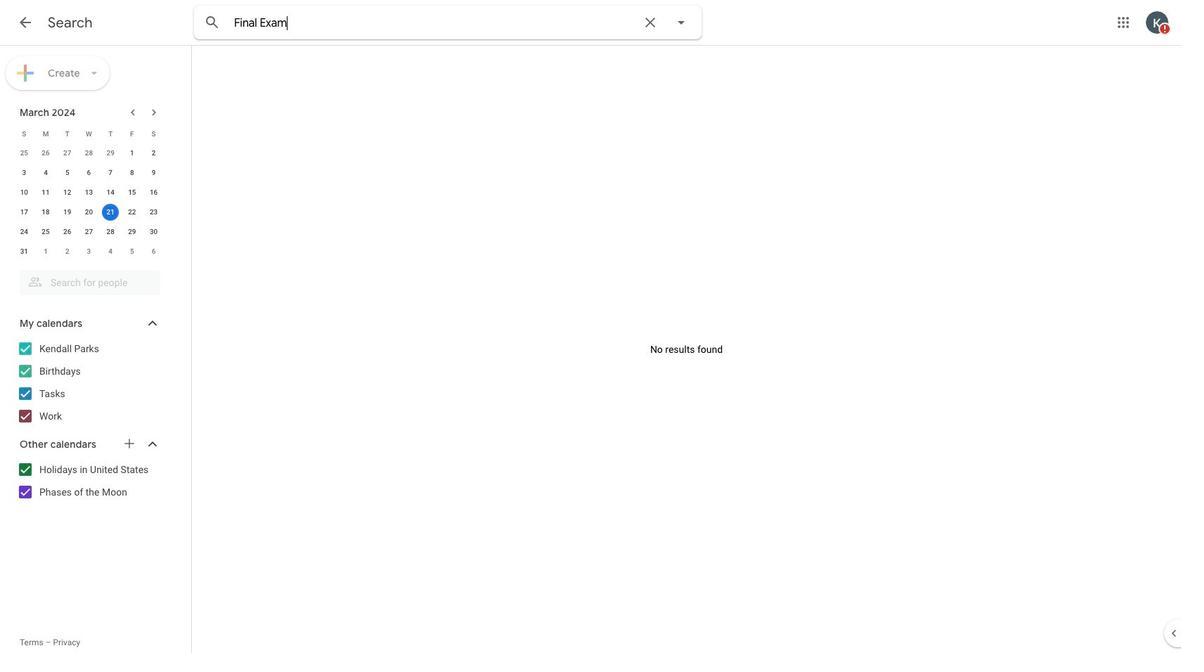 Task type: locate. For each thing, give the bounding box(es) containing it.
row down 27 element
[[13, 242, 165, 262]]

february 27 element
[[59, 145, 76, 162]]

29 element
[[124, 224, 141, 241]]

1 row from the top
[[13, 124, 165, 143]]

row down 20 element
[[13, 222, 165, 242]]

5 row from the top
[[13, 203, 165, 222]]

list box
[[195, 39, 701, 98]]

row up february 28 element
[[13, 124, 165, 143]]

3 element
[[16, 165, 33, 181]]

5 element
[[59, 165, 76, 181]]

7 row from the top
[[13, 242, 165, 262]]

12 element
[[59, 184, 76, 201]]

row up 13 element
[[13, 163, 165, 183]]

option
[[206, 77, 230, 91]]

4 element
[[37, 165, 54, 181]]

30 element
[[145, 224, 162, 241]]

april 1 element
[[37, 243, 54, 260]]

6 element
[[80, 165, 97, 181]]

22 element
[[124, 204, 141, 221]]

None search field
[[0, 264, 174, 295]]

18 element
[[37, 204, 54, 221]]

go back image
[[17, 14, 34, 31]]

None search field
[[194, 6, 702, 104]]

3 row from the top
[[13, 163, 165, 183]]

february 25 element
[[16, 145, 33, 162]]

27 element
[[80, 224, 97, 241]]

Search text field
[[234, 16, 634, 30]]

april 3 element
[[80, 243, 97, 260]]

february 28 element
[[80, 145, 97, 162]]

20 element
[[80, 204, 97, 221]]

4 row from the top
[[13, 183, 165, 203]]

6 row from the top
[[13, 222, 165, 242]]

13 element
[[80, 184, 97, 201]]

9 element
[[145, 165, 162, 181]]

february 29 element
[[102, 145, 119, 162]]

31 element
[[16, 243, 33, 260]]

cell
[[100, 203, 121, 222]]

row down 6 element
[[13, 183, 165, 203]]

row up 6 element
[[13, 143, 165, 163]]

row up 27 element
[[13, 203, 165, 222]]

my calendars list
[[3, 338, 174, 428]]

add other calendars image
[[122, 437, 136, 451]]

14 element
[[102, 184, 119, 201]]

row
[[13, 124, 165, 143], [13, 143, 165, 163], [13, 163, 165, 183], [13, 183, 165, 203], [13, 203, 165, 222], [13, 222, 165, 242], [13, 242, 165, 262]]

heading
[[48, 14, 93, 32]]

17 element
[[16, 204, 33, 221]]

february 26 element
[[37, 145, 54, 162]]

row group
[[13, 143, 165, 262]]



Task type: describe. For each thing, give the bounding box(es) containing it.
11 element
[[37, 184, 54, 201]]

april 4 element
[[102, 243, 119, 260]]

24 element
[[16, 224, 33, 241]]

26 element
[[59, 224, 76, 241]]

8 element
[[124, 165, 141, 181]]

21, today element
[[102, 204, 119, 221]]

7 element
[[102, 165, 119, 181]]

2 row from the top
[[13, 143, 165, 163]]

15 element
[[124, 184, 141, 201]]

10 element
[[16, 184, 33, 201]]

23 element
[[145, 204, 162, 221]]

Search for people text field
[[28, 270, 152, 295]]

cell inside march 2024 grid
[[100, 203, 121, 222]]

2 element
[[145, 145, 162, 162]]

clear search image
[[637, 8, 665, 37]]

april 5 element
[[124, 243, 141, 260]]

april 2 element
[[59, 243, 76, 260]]

sat nov 11, 2023
12:30 pm–5:00 pm element
[[588, 44, 692, 64]]

march 2024 grid
[[13, 124, 165, 262]]

other calendars list
[[3, 459, 174, 504]]

19 element
[[59, 204, 76, 221]]

april 6 element
[[145, 243, 162, 260]]

search image
[[198, 8, 226, 37]]

28 element
[[102, 224, 119, 241]]

16 element
[[145, 184, 162, 201]]

search options image
[[667, 8, 696, 37]]

1 element
[[124, 145, 141, 162]]

25 element
[[37, 224, 54, 241]]



Task type: vqa. For each thing, say whether or not it's contained in the screenshot.
"column header"
no



